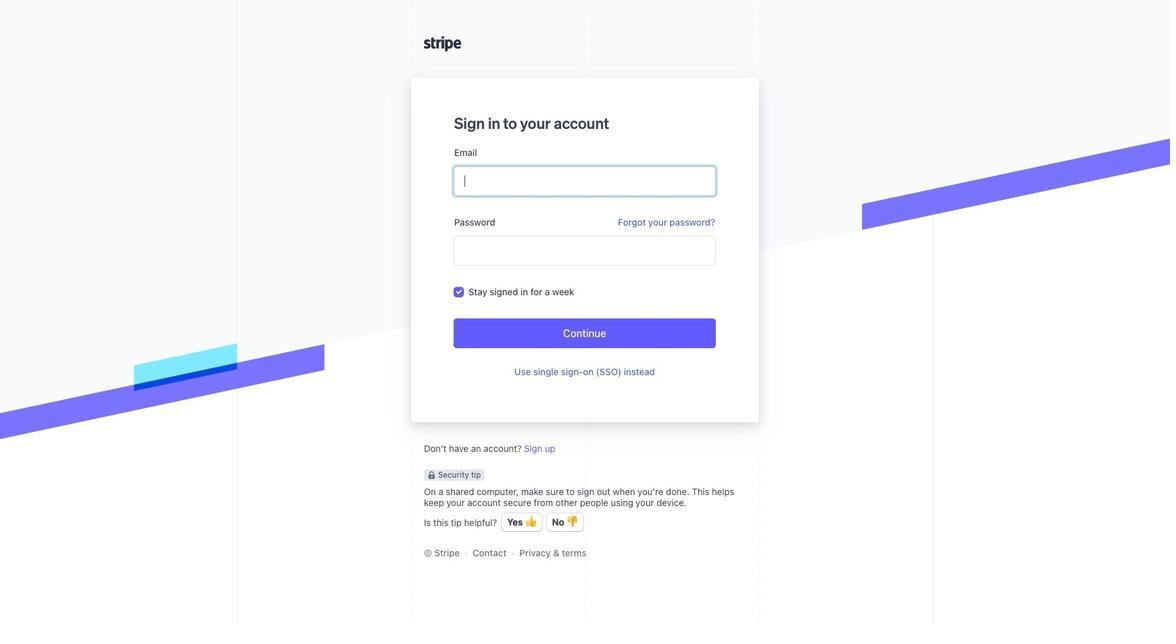 Task type: vqa. For each thing, say whether or not it's contained in the screenshot.
Core navigation links element
no



Task type: describe. For each thing, give the bounding box(es) containing it.
email input email field
[[454, 167, 716, 195]]

password input password field
[[454, 237, 716, 265]]



Task type: locate. For each thing, give the bounding box(es) containing it.
stripe image
[[424, 36, 462, 52]]



